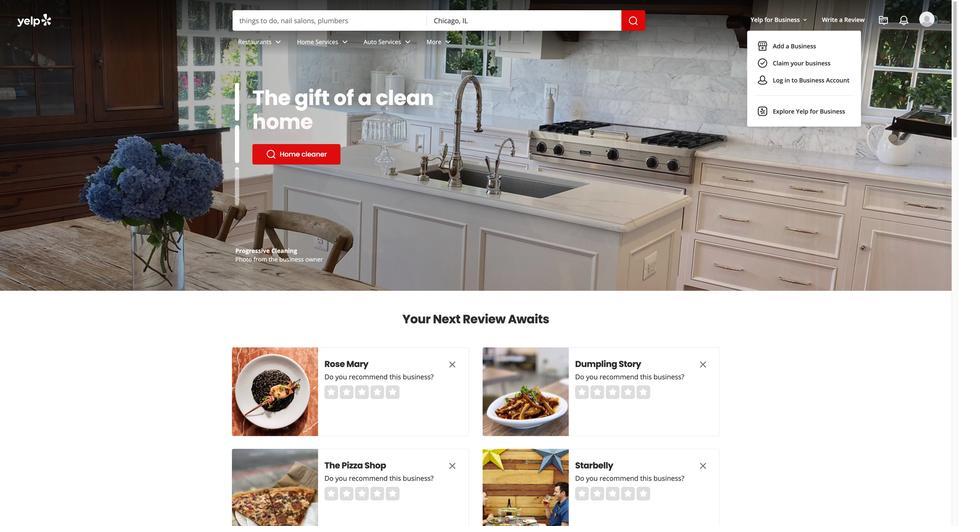 Task type: locate. For each thing, give the bounding box(es) containing it.
dismiss card image
[[447, 461, 458, 471], [698, 461, 708, 471]]

services for home services
[[316, 38, 338, 46]]

hvac link
[[252, 120, 313, 141]]

24 chevron down v2 image right auto services
[[403, 37, 413, 47]]

do
[[325, 372, 334, 381], [575, 372, 584, 381], [325, 474, 334, 483], [575, 474, 584, 483]]

recommend down shop
[[349, 474, 388, 483]]

None radio
[[340, 386, 354, 399], [355, 386, 369, 399], [621, 386, 635, 399], [325, 487, 338, 501], [340, 487, 354, 501], [355, 487, 369, 501], [386, 487, 400, 501], [606, 487, 620, 501], [621, 487, 635, 501], [340, 386, 354, 399], [355, 386, 369, 399], [621, 386, 635, 399], [325, 487, 338, 501], [340, 487, 354, 501], [355, 487, 369, 501], [386, 487, 400, 501], [606, 487, 620, 501], [621, 487, 635, 501]]

0 vertical spatial review
[[844, 16, 865, 24]]

24 chevron down v2 image inside the restaurants 'link'
[[273, 37, 283, 47]]

yelp inside yelp for business button
[[751, 16, 763, 24]]

in
[[785, 76, 790, 84]]

1 vertical spatial select slide image
[[235, 125, 239, 163]]

do you recommend this business? down story
[[575, 372, 684, 381]]

write
[[822, 16, 838, 24]]

1 vertical spatial for
[[810, 107, 818, 115]]

you down pizza
[[335, 474, 347, 483]]

more
[[427, 38, 441, 46]]

2 dismiss card image from the left
[[698, 461, 708, 471]]

services right auto
[[378, 38, 401, 46]]

None search field
[[0, 0, 952, 127], [233, 10, 647, 31], [0, 0, 952, 127], [233, 10, 647, 31]]

restaurants
[[238, 38, 272, 46]]

(no rating) image for story
[[575, 386, 650, 399]]

recommend down starbelly link
[[600, 474, 639, 483]]

business? down the pizza shop link
[[403, 474, 434, 483]]

24 search v2 image
[[266, 149, 276, 159]]

home for home services
[[297, 38, 314, 46]]

0 vertical spatial for
[[765, 16, 773, 24]]

2 none field from the left
[[434, 16, 615, 25]]

Near text field
[[434, 16, 615, 25]]

1 horizontal spatial dismiss card image
[[698, 461, 708, 471]]

0 horizontal spatial services
[[316, 38, 338, 46]]

starbelly link
[[575, 460, 682, 472]]

for up 24 add biz v2 icon
[[765, 16, 773, 24]]

1 vertical spatial review
[[463, 311, 506, 328]]

select slide image
[[235, 83, 239, 121], [235, 125, 239, 163]]

dumpling story link
[[575, 358, 682, 370]]

rating element down dumpling story
[[575, 386, 650, 399]]

2 select slide image from the top
[[235, 125, 239, 163]]

0 vertical spatial home
[[297, 38, 314, 46]]

(no rating) image down dumpling story
[[575, 386, 650, 399]]

progressive
[[235, 247, 270, 255]]

0 horizontal spatial 24 chevron down v2 image
[[273, 37, 283, 47]]

a
[[839, 16, 843, 24], [786, 42, 789, 50], [358, 84, 372, 112]]

heating,
[[306, 247, 331, 255]]

this
[[390, 372, 401, 381], [640, 372, 652, 381], [390, 474, 401, 483], [640, 474, 652, 483]]

2 horizontal spatial a
[[839, 16, 843, 24]]

the inside the gift of a clean home
[[252, 84, 290, 112]]

claim your business
[[773, 59, 831, 67]]

log in to business account
[[773, 76, 850, 84]]

review right next
[[463, 311, 506, 328]]

rose
[[325, 358, 345, 370]]

to
[[792, 76, 798, 84]]

photo of starbelly image
[[483, 449, 569, 526]]

projects image
[[878, 15, 889, 26]]

plumbing,
[[274, 247, 304, 255]]

1 horizontal spatial for
[[810, 107, 818, 115]]

owner inside onestop pro plumbing, heating, cooling & electric photo from the business owner
[[305, 255, 323, 263]]

a right add
[[786, 42, 789, 50]]

24 chevron down v2 image for restaurants
[[273, 37, 283, 47]]

recommend
[[349, 372, 388, 381], [600, 372, 639, 381], [349, 474, 388, 483], [600, 474, 639, 483]]

home inside business categories element
[[297, 38, 314, 46]]

the
[[328, 84, 363, 112], [269, 255, 278, 263], [269, 255, 278, 263]]

business inside progressive cleaning photo from the business owner
[[279, 255, 304, 263]]

rating element down starbelly link
[[575, 487, 650, 501]]

the pizza shop link
[[325, 460, 431, 472]]

review inside user actions element
[[844, 16, 865, 24]]

this down starbelly link
[[640, 474, 652, 483]]

this down story
[[640, 372, 652, 381]]

dismiss card image
[[447, 360, 458, 370], [698, 360, 708, 370]]

rating element
[[325, 386, 400, 399], [575, 386, 650, 399], [325, 487, 400, 501], [575, 487, 650, 501]]

yelp for business
[[751, 16, 800, 24]]

0 horizontal spatial yelp
[[751, 16, 763, 24]]

business? for story
[[654, 372, 684, 381]]

1 services from the left
[[316, 38, 338, 46]]

2 dismiss card image from the left
[[698, 360, 708, 370]]

24 chevron down v2 image inside auto services link
[[403, 37, 413, 47]]

do down the dumpling on the right bottom of the page
[[575, 372, 584, 381]]

rating element for mary
[[325, 386, 400, 399]]

do for the
[[325, 474, 334, 483]]

home
[[252, 107, 313, 136]]

1 horizontal spatial review
[[844, 16, 865, 24]]

24 search v2 image
[[266, 125, 276, 136]]

24 chevron down v2 image inside more link
[[443, 37, 453, 47]]

restaurants link
[[231, 31, 290, 55]]

0 vertical spatial the
[[252, 84, 290, 112]]

0 vertical spatial yelp
[[751, 16, 763, 24]]

dismiss card image for starbelly
[[698, 461, 708, 471]]

shop
[[365, 460, 386, 472]]

0 horizontal spatial dismiss card image
[[447, 461, 458, 471]]

explore yelp for business
[[773, 107, 845, 115]]

0 horizontal spatial dismiss card image
[[447, 360, 458, 370]]

awaits
[[508, 311, 549, 328]]

1 none field from the left
[[239, 16, 420, 25]]

1 horizontal spatial a
[[786, 42, 789, 50]]

1 horizontal spatial dismiss card image
[[698, 360, 708, 370]]

home cleaner link
[[252, 144, 341, 165]]

a for add
[[786, 42, 789, 50]]

1 vertical spatial yelp
[[796, 107, 809, 115]]

select slide image left dial
[[235, 83, 239, 121]]

your next review awaits
[[403, 311, 549, 328]]

rating element down "mary"
[[325, 386, 400, 399]]

yelp up 24 add biz v2 icon
[[751, 16, 763, 24]]

hvac
[[280, 126, 299, 135]]

recommend for mary
[[349, 372, 388, 381]]

home
[[297, 38, 314, 46], [280, 149, 300, 159]]

do down rose
[[325, 372, 334, 381]]

you down the dumpling on the right bottom of the page
[[586, 372, 598, 381]]

for right explore on the top of the page
[[810, 107, 818, 115]]

this for pizza
[[390, 474, 401, 483]]

the left pizza
[[325, 460, 340, 472]]

yelp
[[751, 16, 763, 24], [796, 107, 809, 115]]

the gift of a clean home
[[252, 84, 434, 136]]

select slide image left 24 search v2 icon
[[235, 125, 239, 163]]

you down rose mary
[[335, 372, 347, 381]]

(no rating) image down the pizza shop
[[325, 487, 400, 501]]

(no rating) image
[[325, 386, 400, 399], [575, 386, 650, 399], [325, 487, 400, 501], [575, 487, 650, 501]]

3 24 chevron down v2 image from the left
[[443, 37, 453, 47]]

do you recommend this business? down the pizza shop link
[[325, 474, 434, 483]]

0 horizontal spatial review
[[463, 311, 506, 328]]

gift
[[295, 84, 330, 112]]

explore banner section banner
[[0, 0, 952, 291]]

photo of dumpling story image
[[483, 348, 569, 436]]

business?
[[403, 372, 434, 381], [654, 372, 684, 381], [403, 474, 434, 483], [654, 474, 684, 483]]

the up 24 search v2 image
[[252, 84, 290, 112]]

None radio
[[325, 386, 338, 399], [371, 386, 384, 399], [386, 386, 400, 399], [575, 386, 589, 399], [591, 386, 604, 399], [606, 386, 620, 399], [637, 386, 650, 399], [371, 487, 384, 501], [575, 487, 589, 501], [591, 487, 604, 501], [637, 487, 650, 501], [325, 386, 338, 399], [371, 386, 384, 399], [386, 386, 400, 399], [575, 386, 589, 399], [591, 386, 604, 399], [606, 386, 620, 399], [637, 386, 650, 399], [371, 487, 384, 501], [575, 487, 589, 501], [591, 487, 604, 501], [637, 487, 650, 501]]

cleaning
[[271, 247, 297, 255]]

home down find text field
[[297, 38, 314, 46]]

the for the gift of a clean home
[[252, 84, 290, 112]]

1 horizontal spatial yelp
[[796, 107, 809, 115]]

24 chevron down v2 image right "restaurants" at left
[[273, 37, 283, 47]]

business? for pizza
[[403, 474, 434, 483]]

business? for mary
[[403, 372, 434, 381]]

onestop
[[235, 247, 261, 255]]

1 dismiss card image from the left
[[447, 360, 458, 370]]

1 horizontal spatial services
[[378, 38, 401, 46]]

home for home cleaner
[[280, 149, 300, 159]]

24 yelp for biz v2 image
[[758, 106, 768, 116]]

you
[[335, 372, 347, 381], [586, 372, 598, 381], [335, 474, 347, 483], [586, 474, 598, 483]]

comfort
[[367, 84, 450, 112]]

review right write
[[844, 16, 865, 24]]

dismiss card image for dumpling story
[[698, 360, 708, 370]]

rating element down the pizza shop
[[325, 487, 400, 501]]

do for rose
[[325, 372, 334, 381]]

business
[[806, 59, 831, 67], [279, 255, 304, 263], [279, 255, 304, 263]]

do you recommend this business?
[[325, 372, 434, 381], [575, 372, 684, 381], [325, 474, 434, 483], [575, 474, 684, 483]]

auto services
[[364, 38, 401, 46]]

yelp right explore on the top of the page
[[796, 107, 809, 115]]

recommend down dumpling story link
[[600, 372, 639, 381]]

review for a
[[844, 16, 865, 24]]

this for mary
[[390, 372, 401, 381]]

photo
[[235, 255, 252, 263], [235, 255, 252, 263]]

(no rating) image for mary
[[325, 386, 400, 399]]

1 horizontal spatial 24 chevron down v2 image
[[403, 37, 413, 47]]

a right write
[[839, 16, 843, 24]]

this for story
[[640, 372, 652, 381]]

business? down rose mary link
[[403, 372, 434, 381]]

1 horizontal spatial the
[[325, 460, 340, 472]]

None field
[[239, 16, 420, 25], [434, 16, 615, 25]]

teddy r. image
[[919, 12, 935, 27]]

write a review
[[822, 16, 865, 24]]

(no rating) image down "mary"
[[325, 386, 400, 399]]

1 horizontal spatial none field
[[434, 16, 615, 25]]

do you recommend this business? for pizza
[[325, 474, 434, 483]]

2 24 chevron down v2 image from the left
[[403, 37, 413, 47]]

do down the pizza shop
[[325, 474, 334, 483]]

recommend down rose mary link
[[349, 372, 388, 381]]

24 add biz v2 image
[[758, 41, 768, 51]]

owner
[[305, 255, 323, 263], [305, 255, 323, 263]]

2 vertical spatial a
[[358, 84, 372, 112]]

starbelly
[[575, 460, 613, 472]]

yelp inside explore yelp for business button
[[796, 107, 809, 115]]

0 vertical spatial a
[[839, 16, 843, 24]]

2 services from the left
[[378, 38, 401, 46]]

a right of
[[358, 84, 372, 112]]

for
[[765, 16, 773, 24], [810, 107, 818, 115]]

business right to
[[799, 76, 825, 84]]

a inside button
[[786, 42, 789, 50]]

business categories element
[[231, 31, 935, 55]]

the for the pizza shop
[[325, 460, 340, 472]]

24 claim v2 image
[[758, 58, 768, 68]]

1 vertical spatial a
[[786, 42, 789, 50]]

0 horizontal spatial none field
[[239, 16, 420, 25]]

add a business button
[[754, 38, 854, 55]]

from
[[254, 255, 267, 263], [254, 255, 267, 263]]

log
[[773, 76, 783, 84]]

a for write
[[839, 16, 843, 24]]

24 chevron down v2 image
[[273, 37, 283, 47], [403, 37, 413, 47], [443, 37, 453, 47]]

do you recommend this business? for story
[[575, 372, 684, 381]]

you for rose
[[335, 372, 347, 381]]

24 chevron down v2 image right more
[[443, 37, 453, 47]]

0 vertical spatial select slide image
[[235, 83, 239, 121]]

2 horizontal spatial 24 chevron down v2 image
[[443, 37, 453, 47]]

this down rose mary link
[[390, 372, 401, 381]]

photo inside progressive cleaning photo from the business owner
[[235, 255, 252, 263]]

do you recommend this business? down rose mary link
[[325, 372, 434, 381]]

1 vertical spatial the
[[325, 460, 340, 472]]

dismiss card image for the pizza shop
[[447, 461, 458, 471]]

services left 24 chevron down v2 image
[[316, 38, 338, 46]]

the
[[252, 84, 290, 112], [325, 460, 340, 472]]

1 24 chevron down v2 image from the left
[[273, 37, 283, 47]]

business? down dumpling story link
[[654, 372, 684, 381]]

business
[[775, 16, 800, 24], [791, 42, 816, 50], [799, 76, 825, 84], [820, 107, 845, 115]]

log in to business account button
[[754, 72, 854, 89]]

review
[[844, 16, 865, 24], [463, 311, 506, 328]]

this down the pizza shop link
[[390, 474, 401, 483]]

add
[[773, 42, 784, 50]]

services
[[316, 38, 338, 46], [378, 38, 401, 46]]

home right 24 search v2 icon
[[280, 149, 300, 159]]

recommend for story
[[600, 372, 639, 381]]

(no rating) image down starbelly link
[[575, 487, 650, 501]]

0 horizontal spatial the
[[252, 84, 290, 112]]

of
[[334, 84, 354, 112]]

0 horizontal spatial for
[[765, 16, 773, 24]]

you for dumpling
[[586, 372, 598, 381]]

0 horizontal spatial a
[[358, 84, 372, 112]]

yelp for business button
[[747, 12, 812, 27]]

1 vertical spatial home
[[280, 149, 300, 159]]

1 dismiss card image from the left
[[447, 461, 458, 471]]

do you recommend this business? for mary
[[325, 372, 434, 381]]

electric
[[362, 247, 384, 255]]

home inside 'link'
[[280, 149, 300, 159]]



Task type: describe. For each thing, give the bounding box(es) containing it.
Find text field
[[239, 16, 420, 25]]

progressive cleaning link
[[235, 247, 297, 255]]

clean
[[376, 84, 434, 112]]

onestop pro plumbing, heating, cooling & electric photo from the business owner
[[235, 247, 384, 263]]

you for the
[[335, 474, 347, 483]]

business? down starbelly link
[[654, 474, 684, 483]]

business inside onestop pro plumbing, heating, cooling & electric photo from the business owner
[[279, 255, 304, 263]]

claim your business button
[[754, 55, 854, 72]]

auto
[[364, 38, 377, 46]]

search image
[[628, 16, 639, 26]]

24 friends v2 image
[[758, 75, 768, 85]]

dial
[[252, 84, 293, 112]]

the pizza shop
[[325, 460, 386, 472]]

owner inside progressive cleaning photo from the business owner
[[305, 255, 323, 263]]

24 chevron down v2 image
[[340, 37, 350, 47]]

do down starbelly on the right bottom of the page
[[575, 474, 584, 483]]

more link
[[420, 31, 460, 55]]

business left 16 chevron down v2 'image' at the right top
[[775, 16, 800, 24]]

24 chevron down v2 image for auto services
[[403, 37, 413, 47]]

dumpling
[[575, 358, 617, 370]]

write a review link
[[819, 12, 868, 27]]

up
[[297, 84, 324, 112]]

onestop pro plumbing, heating, cooling & electric link
[[235, 247, 384, 255]]

(no rating) image for pizza
[[325, 487, 400, 501]]

next
[[433, 311, 461, 328]]

photo of rose mary image
[[232, 348, 318, 436]]

a inside the gift of a clean home
[[358, 84, 372, 112]]

auto services link
[[357, 31, 420, 55]]

business up claim your business button
[[791, 42, 816, 50]]

from inside onestop pro plumbing, heating, cooling & electric photo from the business owner
[[254, 255, 267, 263]]

rating element for story
[[575, 386, 650, 399]]

business down the account
[[820, 107, 845, 115]]

1 select slide image from the top
[[235, 83, 239, 121]]

do you recommend this business? down starbelly link
[[575, 474, 684, 483]]

services for auto services
[[378, 38, 401, 46]]

dumpling story
[[575, 358, 641, 370]]

&
[[356, 247, 361, 255]]

16 chevron down v2 image
[[802, 17, 809, 23]]

add a business
[[773, 42, 816, 50]]

mary
[[346, 358, 368, 370]]

rose mary link
[[325, 358, 431, 370]]

none field find
[[239, 16, 420, 25]]

rating element for pizza
[[325, 487, 400, 501]]

home services link
[[290, 31, 357, 55]]

from inside progressive cleaning photo from the business owner
[[254, 255, 267, 263]]

cooling
[[332, 247, 355, 255]]

business inside button
[[806, 59, 831, 67]]

your
[[403, 311, 431, 328]]

notifications image
[[899, 15, 909, 26]]

claim
[[773, 59, 789, 67]]

the inside progressive cleaning photo from the business owner
[[269, 255, 278, 263]]

account
[[826, 76, 850, 84]]

recommend for pizza
[[349, 474, 388, 483]]

rose mary
[[325, 358, 368, 370]]

review for next
[[463, 311, 506, 328]]

dial up the comfort
[[252, 84, 450, 112]]

photo inside onestop pro plumbing, heating, cooling & electric photo from the business owner
[[235, 255, 252, 263]]

the inside onestop pro plumbing, heating, cooling & electric photo from the business owner
[[269, 255, 278, 263]]

your
[[791, 59, 804, 67]]

user actions element
[[744, 11, 947, 127]]

dismiss card image for rose mary
[[447, 360, 458, 370]]

explore
[[773, 107, 795, 115]]

pro
[[263, 247, 273, 255]]

24 chevron down v2 image for more
[[443, 37, 453, 47]]

explore yelp for business button
[[754, 103, 854, 120]]

do for dumpling
[[575, 372, 584, 381]]

cleaner
[[302, 149, 327, 159]]

story
[[619, 358, 641, 370]]

pizza
[[342, 460, 363, 472]]

photo of the pizza shop image
[[232, 449, 318, 526]]

you down starbelly on the right bottom of the page
[[586, 474, 598, 483]]

progressive cleaning photo from the business owner
[[235, 247, 323, 263]]

home cleaner
[[280, 149, 327, 159]]

none field near
[[434, 16, 615, 25]]

home services
[[297, 38, 338, 46]]



Task type: vqa. For each thing, say whether or not it's contained in the screenshot.
arcadia w. related to Arcadia W. link associated with 1st Photo of Arcadia W. from the right
no



